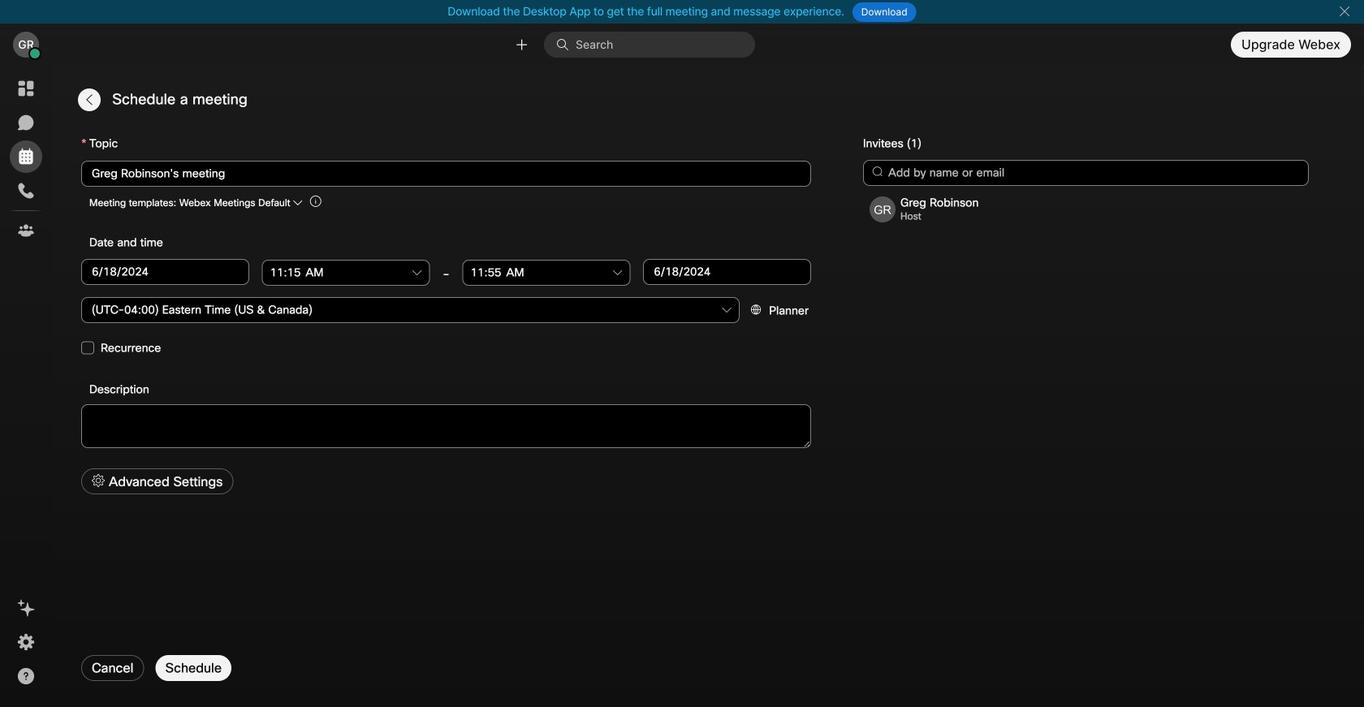 Task type: locate. For each thing, give the bounding box(es) containing it.
cancel_16 image
[[1339, 5, 1352, 18]]

navigation
[[0, 66, 52, 708]]

meetings image
[[16, 147, 36, 167]]

teams, has no new notifications image
[[16, 221, 36, 240]]

wrapper image
[[557, 38, 576, 51]]



Task type: vqa. For each thing, say whether or not it's contained in the screenshot.
list item
no



Task type: describe. For each thing, give the bounding box(es) containing it.
connect people image
[[514, 37, 530, 52]]

wrapper image
[[29, 48, 41, 59]]

dashboard image
[[16, 79, 36, 98]]

messaging, has no new notifications image
[[16, 113, 36, 132]]

settings image
[[16, 633, 36, 652]]

calls image
[[16, 181, 36, 201]]

help image
[[16, 667, 36, 687]]

webex tab list
[[10, 72, 42, 247]]

what's new image
[[16, 599, 36, 618]]



